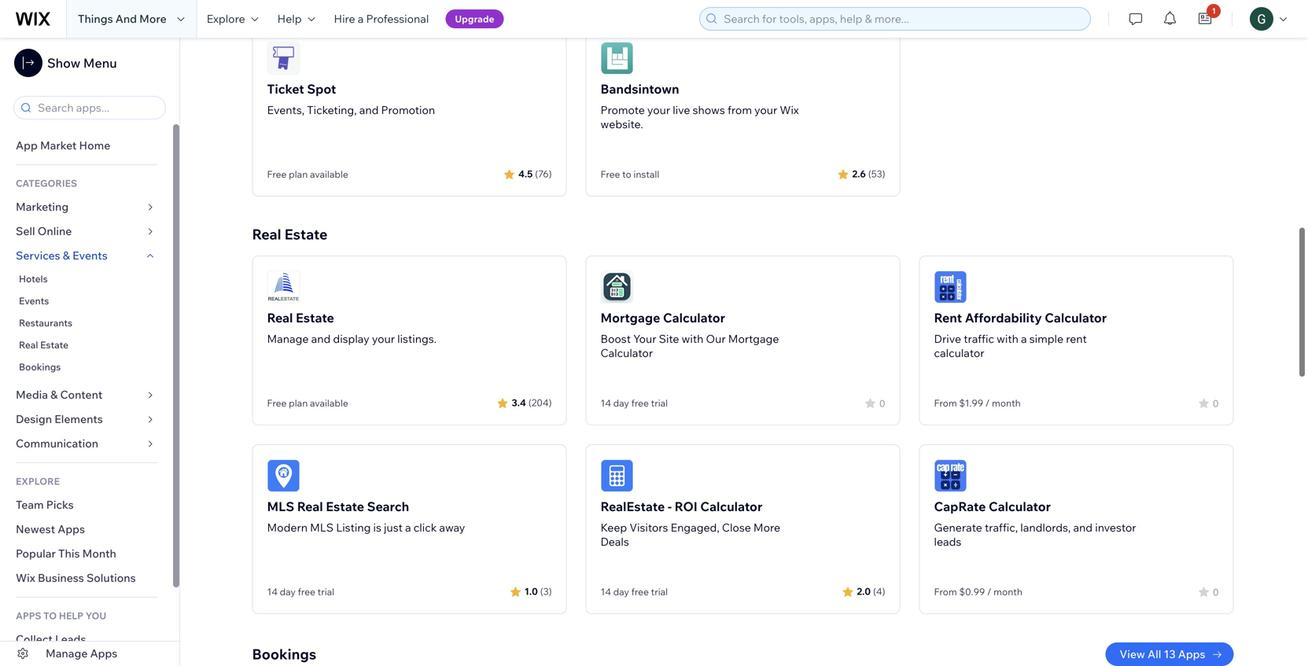 Task type: locate. For each thing, give the bounding box(es) containing it.
1 horizontal spatial mortgage
[[728, 332, 779, 346]]

1 horizontal spatial more
[[754, 521, 781, 535]]

trial for estate
[[318, 586, 335, 598]]

picks
[[46, 498, 74, 512]]

month for generate
[[994, 586, 1023, 598]]

calculator up rent
[[1045, 310, 1107, 326]]

free left the to
[[601, 168, 620, 180]]

realestate - roi calculator keep visitors engaged, close more deals
[[601, 499, 781, 549]]

2 with from the left
[[997, 332, 1019, 346]]

your right from
[[755, 103, 778, 117]]

1 vertical spatial a
[[1021, 332, 1027, 346]]

1 vertical spatial mls
[[310, 521, 334, 535]]

wix down the popular
[[16, 571, 35, 585]]

1 vertical spatial month
[[994, 586, 1023, 598]]

(76)
[[535, 168, 552, 180]]

manage down real estate logo
[[267, 332, 309, 346]]

1 vertical spatial mortgage
[[728, 332, 779, 346]]

1 vertical spatial &
[[50, 388, 58, 402]]

1 vertical spatial events
[[19, 295, 49, 307]]

0 vertical spatial available
[[310, 168, 348, 180]]

free plan available down events,
[[267, 168, 348, 180]]

14 day free trial for roi
[[601, 586, 668, 598]]

with inside rent affordability calculator drive traffic with a simple rent calculator
[[997, 332, 1019, 346]]

trial
[[651, 397, 668, 409], [318, 586, 335, 598], [651, 586, 668, 598]]

affordability
[[965, 310, 1042, 326]]

apps to help you
[[16, 610, 106, 622]]

wix inside 'sidebar' element
[[16, 571, 35, 585]]

real estate up real estate logo
[[252, 225, 328, 243]]

events down hotels
[[19, 295, 49, 307]]

0 vertical spatial wix
[[780, 103, 799, 117]]

0
[[880, 398, 886, 410], [1213, 398, 1219, 410], [1213, 587, 1219, 598]]

visitors
[[630, 521, 668, 535]]

& right the media
[[50, 388, 58, 402]]

manage down leads
[[46, 647, 88, 661]]

1 button
[[1188, 0, 1223, 38]]

apps down you
[[90, 647, 118, 661]]

team picks link
[[0, 493, 173, 518]]

rent affordability calculator drive traffic with a simple rent calculator
[[934, 310, 1107, 360]]

realestate
[[601, 499, 665, 515]]

professional
[[366, 12, 429, 26]]

hotels
[[19, 273, 48, 285]]

manage inside real estate manage and display your listings.
[[267, 332, 309, 346]]

(4)
[[873, 586, 886, 598]]

help button
[[268, 0, 325, 38]]

and right ticketing,
[[359, 103, 379, 117]]

1 horizontal spatial apps
[[90, 647, 118, 661]]

trial for roi
[[651, 586, 668, 598]]

mls up modern
[[267, 499, 294, 515]]

/ right $1.99
[[986, 397, 990, 409]]

calculator
[[934, 346, 985, 360]]

plan up mls real estate search logo
[[289, 397, 308, 409]]

1 available from the top
[[310, 168, 348, 180]]

0 vertical spatial real estate
[[252, 225, 328, 243]]

solutions
[[87, 571, 136, 585]]

free up mls real estate search logo
[[267, 397, 287, 409]]

14 day free trial down the 'deals'
[[601, 586, 668, 598]]

rent
[[1066, 332, 1087, 346]]

1 vertical spatial more
[[754, 521, 781, 535]]

1 plan from the top
[[289, 168, 308, 180]]

day down modern
[[280, 586, 296, 598]]

& for services
[[63, 249, 70, 262]]

14 down boost
[[601, 397, 611, 409]]

your inside real estate manage and display your listings.
[[372, 332, 395, 346]]

shows
[[693, 103, 725, 117]]

more right close
[[754, 521, 781, 535]]

/ for calculator
[[987, 586, 992, 598]]

14 for realestate - roi calculator
[[601, 586, 611, 598]]

a left simple
[[1021, 332, 1027, 346]]

mls real estate search logo image
[[267, 460, 300, 493]]

14 down modern
[[267, 586, 278, 598]]

click
[[414, 521, 437, 535]]

month right $1.99
[[992, 397, 1021, 409]]

0 horizontal spatial mls
[[267, 499, 294, 515]]

estate inside mls real estate search modern mls listing is just a click away
[[326, 499, 364, 515]]

with down the affordability
[[997, 332, 1019, 346]]

free down modern
[[298, 586, 315, 598]]

2 horizontal spatial apps
[[1179, 648, 1206, 661]]

day down the 'deals'
[[613, 586, 629, 598]]

free plan available up mls real estate search logo
[[267, 397, 348, 409]]

14 down the 'deals'
[[601, 586, 611, 598]]

1 horizontal spatial manage
[[267, 332, 309, 346]]

from $1.99 / month
[[934, 397, 1021, 409]]

boost
[[601, 332, 631, 346]]

manage inside 'sidebar' element
[[46, 647, 88, 661]]

0 vertical spatial free plan available
[[267, 168, 348, 180]]

0 vertical spatial mortgage
[[601, 310, 660, 326]]

real estate
[[252, 225, 328, 243], [19, 339, 69, 351]]

0 vertical spatial more
[[139, 12, 167, 26]]

design elements link
[[0, 408, 173, 432]]

1 vertical spatial free plan available
[[267, 397, 348, 409]]

from
[[934, 397, 957, 409], [934, 586, 957, 598]]

estate inside real estate manage and display your listings.
[[296, 310, 334, 326]]

your
[[648, 103, 670, 117], [755, 103, 778, 117], [372, 332, 395, 346]]

calculator
[[663, 310, 725, 326], [1045, 310, 1107, 326], [601, 346, 653, 360], [701, 499, 763, 515], [989, 499, 1051, 515]]

0 vertical spatial month
[[992, 397, 1021, 409]]

manage
[[267, 332, 309, 346], [46, 647, 88, 661]]

1 vertical spatial real estate
[[19, 339, 69, 351]]

1 horizontal spatial with
[[997, 332, 1019, 346]]

more
[[139, 12, 167, 26], [754, 521, 781, 535]]

apps right 13
[[1179, 648, 1206, 661]]

1 vertical spatial plan
[[289, 397, 308, 409]]

hire a professional link
[[325, 0, 439, 38]]

collect leads
[[16, 633, 86, 646]]

1 horizontal spatial mls
[[310, 521, 334, 535]]

ticket spot events, ticketing, and promotion
[[267, 81, 435, 117]]

plan down events,
[[289, 168, 308, 180]]

1 horizontal spatial bookings
[[252, 646, 316, 663]]

14 day free trial down modern
[[267, 586, 335, 598]]

1 free plan available from the top
[[267, 168, 348, 180]]

a inside rent affordability calculator drive traffic with a simple rent calculator
[[1021, 332, 1027, 346]]

calculator up close
[[701, 499, 763, 515]]

upgrade
[[455, 13, 495, 25]]

0 vertical spatial manage
[[267, 332, 309, 346]]

search
[[367, 499, 409, 515]]

available for real estate
[[310, 397, 348, 409]]

team picks
[[16, 498, 74, 512]]

0 horizontal spatial your
[[372, 332, 395, 346]]

0 vertical spatial /
[[986, 397, 990, 409]]

14
[[601, 397, 611, 409], [267, 586, 278, 598], [601, 586, 611, 598]]

0 horizontal spatial events
[[19, 295, 49, 307]]

3.4 (204)
[[512, 397, 552, 409]]

this
[[58, 547, 80, 561]]

0 vertical spatial from
[[934, 397, 957, 409]]

1 vertical spatial /
[[987, 586, 992, 598]]

view all 13 apps
[[1120, 648, 1206, 661]]

0 vertical spatial mls
[[267, 499, 294, 515]]

1 horizontal spatial and
[[359, 103, 379, 117]]

mortgage right our
[[728, 332, 779, 346]]

popular
[[16, 547, 56, 561]]

1 with from the left
[[682, 332, 704, 346]]

2 plan from the top
[[289, 397, 308, 409]]

14 day free trial down your
[[601, 397, 668, 409]]

your right display
[[372, 332, 395, 346]]

simple
[[1030, 332, 1064, 346]]

0 horizontal spatial mortgage
[[601, 310, 660, 326]]

(53)
[[869, 168, 886, 180]]

ticket
[[267, 81, 304, 97]]

free for roi
[[632, 586, 649, 598]]

1 vertical spatial manage
[[46, 647, 88, 661]]

0 horizontal spatial with
[[682, 332, 704, 346]]

real inside mls real estate search modern mls listing is just a click away
[[297, 499, 323, 515]]

real up modern
[[297, 499, 323, 515]]

2 horizontal spatial a
[[1021, 332, 1027, 346]]

available
[[310, 168, 348, 180], [310, 397, 348, 409]]

and inside caprate calculator generate traffic, landlords, and investor leads
[[1074, 521, 1093, 535]]

and
[[115, 12, 137, 26]]

1 from from the top
[[934, 397, 957, 409]]

services & events
[[16, 249, 108, 262]]

2 vertical spatial and
[[1074, 521, 1093, 535]]

real up real estate logo
[[252, 225, 281, 243]]

mls real estate search modern mls listing is just a click away
[[267, 499, 465, 535]]

2 from from the top
[[934, 586, 957, 598]]

real estate down the restaurants
[[19, 339, 69, 351]]

real inside the real estate link
[[19, 339, 38, 351]]

day for realestate
[[613, 586, 629, 598]]

wix business solutions
[[16, 571, 136, 585]]

0 horizontal spatial bookings
[[19, 361, 61, 373]]

0 horizontal spatial manage
[[46, 647, 88, 661]]

from for rent affordability calculator
[[934, 397, 957, 409]]

2 available from the top
[[310, 397, 348, 409]]

/ for affordability
[[986, 397, 990, 409]]

1 horizontal spatial &
[[63, 249, 70, 262]]

0 horizontal spatial real estate
[[19, 339, 69, 351]]

0 vertical spatial and
[[359, 103, 379, 117]]

2 horizontal spatial your
[[755, 103, 778, 117]]

estate up display
[[296, 310, 334, 326]]

a right just
[[405, 521, 411, 535]]

month right $0.99
[[994, 586, 1023, 598]]

0 vertical spatial bookings
[[19, 361, 61, 373]]

free for estate
[[267, 397, 287, 409]]

estate up listing
[[326, 499, 364, 515]]

/ right $0.99
[[987, 586, 992, 598]]

mls left listing
[[310, 521, 334, 535]]

events up hotels link
[[72, 249, 108, 262]]

mls
[[267, 499, 294, 515], [310, 521, 334, 535]]

more right and
[[139, 12, 167, 26]]

from left $1.99
[[934, 397, 957, 409]]

events inside 'link'
[[19, 295, 49, 307]]

and left display
[[311, 332, 331, 346]]

0 vertical spatial &
[[63, 249, 70, 262]]

wix right from
[[780, 103, 799, 117]]

collect leads link
[[0, 628, 173, 652]]

your
[[634, 332, 657, 346]]

real down real estate logo
[[267, 310, 293, 326]]

free
[[267, 168, 287, 180], [601, 168, 620, 180], [267, 397, 287, 409]]

calculator up traffic,
[[989, 499, 1051, 515]]

0 horizontal spatial wix
[[16, 571, 35, 585]]

free down events,
[[267, 168, 287, 180]]

0 vertical spatial plan
[[289, 168, 308, 180]]

calculator inside rent affordability calculator drive traffic with a simple rent calculator
[[1045, 310, 1107, 326]]

1 horizontal spatial a
[[405, 521, 411, 535]]

upgrade button
[[446, 9, 504, 28]]

2 free plan available from the top
[[267, 397, 348, 409]]

13
[[1164, 648, 1176, 661]]

and left investor
[[1074, 521, 1093, 535]]

1 vertical spatial from
[[934, 586, 957, 598]]

0 horizontal spatial and
[[311, 332, 331, 346]]

1.0 (3)
[[525, 586, 552, 598]]

a right 'hire'
[[358, 12, 364, 26]]

1 vertical spatial and
[[311, 332, 331, 346]]

free for spot
[[267, 168, 287, 180]]

available down ticketing,
[[310, 168, 348, 180]]

0 horizontal spatial apps
[[58, 522, 85, 536]]

Search apps... field
[[33, 97, 161, 119]]

calculator inside "realestate - roi calculator keep visitors engaged, close more deals"
[[701, 499, 763, 515]]

1 horizontal spatial events
[[72, 249, 108, 262]]

with inside "mortgage calculator boost your site with our mortgage calculator"
[[682, 332, 704, 346]]

free down the visitors on the bottom of page
[[632, 586, 649, 598]]

apps inside "link"
[[1179, 648, 1206, 661]]

1 vertical spatial wix
[[16, 571, 35, 585]]

calculator inside caprate calculator generate traffic, landlords, and investor leads
[[989, 499, 1051, 515]]

apps up this
[[58, 522, 85, 536]]

trial for boost
[[651, 397, 668, 409]]

with left our
[[682, 332, 704, 346]]

marketing
[[16, 200, 69, 214]]

1 vertical spatial available
[[310, 397, 348, 409]]

0 for rent affordability calculator
[[1213, 398, 1219, 410]]

3.4
[[512, 397, 526, 409]]

$1.99
[[960, 397, 984, 409]]

plan for ticket
[[289, 168, 308, 180]]

apps
[[58, 522, 85, 536], [90, 647, 118, 661], [1179, 648, 1206, 661]]

1 horizontal spatial wix
[[780, 103, 799, 117]]

popular this month
[[16, 547, 116, 561]]

(3)
[[540, 586, 552, 598]]

rent affordability calculator logo image
[[934, 271, 967, 304]]

real
[[252, 225, 281, 243], [267, 310, 293, 326], [19, 339, 38, 351], [297, 499, 323, 515]]

day down boost
[[613, 397, 629, 409]]

0 horizontal spatial a
[[358, 12, 364, 26]]

mortgage calculator logo image
[[601, 271, 634, 304]]

bookings
[[19, 361, 61, 373], [252, 646, 316, 663]]

real estate link
[[0, 334, 173, 356]]

hotels link
[[0, 268, 173, 290]]

real down the restaurants
[[19, 339, 38, 351]]

newest apps link
[[0, 518, 173, 542]]

0 for caprate calculator
[[1213, 587, 1219, 598]]

free down your
[[632, 397, 649, 409]]

mortgage up your
[[601, 310, 660, 326]]

& down online
[[63, 249, 70, 262]]

month
[[992, 397, 1021, 409], [994, 586, 1023, 598]]

0 horizontal spatial more
[[139, 12, 167, 26]]

0 horizontal spatial &
[[50, 388, 58, 402]]

to
[[623, 168, 632, 180]]

from left $0.99
[[934, 586, 957, 598]]

/
[[986, 397, 990, 409], [987, 586, 992, 598]]

plan
[[289, 168, 308, 180], [289, 397, 308, 409]]

estate down the restaurants
[[40, 339, 69, 351]]

available down display
[[310, 397, 348, 409]]

1 vertical spatial bookings
[[252, 646, 316, 663]]

2 horizontal spatial and
[[1074, 521, 1093, 535]]

show
[[47, 55, 81, 71]]

your left the live
[[648, 103, 670, 117]]

& inside "link"
[[50, 388, 58, 402]]

2 vertical spatial a
[[405, 521, 411, 535]]

real inside real estate manage and display your listings.
[[267, 310, 293, 326]]

view
[[1120, 648, 1146, 661]]



Task type: describe. For each thing, give the bounding box(es) containing it.
our
[[706, 332, 726, 346]]

categories
[[16, 177, 77, 189]]

is
[[373, 521, 382, 535]]

free to install
[[601, 168, 660, 180]]

away
[[439, 521, 465, 535]]

market
[[40, 138, 77, 152]]

modern
[[267, 521, 308, 535]]

sell online
[[16, 224, 72, 238]]

wix inside bandsintown promote your live shows from your wix website.
[[780, 103, 799, 117]]

manage apps link
[[0, 642, 179, 666]]

leads
[[934, 535, 962, 549]]

$0.99
[[960, 586, 985, 598]]

bandsintown logo image
[[601, 42, 634, 75]]

14 for mortgage calculator
[[601, 397, 611, 409]]

4.5 (76)
[[519, 168, 552, 180]]

website.
[[601, 117, 643, 131]]

team
[[16, 498, 44, 512]]

free plan available for estate
[[267, 397, 348, 409]]

day for mortgage
[[613, 397, 629, 409]]

app
[[16, 138, 38, 152]]

& for media
[[50, 388, 58, 402]]

14 day free trial for estate
[[267, 586, 335, 598]]

site
[[659, 332, 679, 346]]

manage apps
[[46, 647, 118, 661]]

things
[[78, 12, 113, 26]]

month
[[82, 547, 116, 561]]

month for calculator
[[992, 397, 1021, 409]]

apps
[[16, 610, 41, 622]]

2.0 (4)
[[857, 586, 886, 598]]

restaurants link
[[0, 312, 173, 334]]

calculator up our
[[663, 310, 725, 326]]

communication
[[16, 437, 101, 450]]

deals
[[601, 535, 629, 549]]

a inside mls real estate search modern mls listing is just a click away
[[405, 521, 411, 535]]

promote
[[601, 103, 645, 117]]

free for promote
[[601, 168, 620, 180]]

media
[[16, 388, 48, 402]]

caprate
[[934, 499, 986, 515]]

0 vertical spatial events
[[72, 249, 108, 262]]

things and more
[[78, 12, 167, 26]]

free plan available for spot
[[267, 168, 348, 180]]

bookings link
[[0, 356, 173, 378]]

1 horizontal spatial real estate
[[252, 225, 328, 243]]

popular this month link
[[0, 542, 173, 567]]

0 for mortgage calculator
[[880, 398, 886, 410]]

14 for mls real estate search
[[267, 586, 278, 598]]

listings.
[[397, 332, 437, 346]]

estate up real estate logo
[[285, 225, 328, 243]]

caprate calculator  logo image
[[934, 460, 967, 493]]

realestate - roi calculator logo image
[[601, 460, 634, 493]]

business
[[38, 571, 84, 585]]

elements
[[54, 412, 103, 426]]

keep
[[601, 521, 627, 535]]

apps for manage apps
[[90, 647, 118, 661]]

media & content
[[16, 388, 103, 402]]

design elements
[[16, 412, 103, 426]]

services
[[16, 249, 60, 262]]

app market home
[[16, 138, 110, 152]]

drive
[[934, 332, 962, 346]]

apps for newest apps
[[58, 522, 85, 536]]

0 vertical spatial a
[[358, 12, 364, 26]]

show menu button
[[14, 49, 117, 77]]

media & content link
[[0, 383, 173, 408]]

promotion
[[381, 103, 435, 117]]

real estate manage and display your listings.
[[267, 310, 437, 346]]

view all 13 apps link
[[1106, 643, 1234, 666]]

communication link
[[0, 432, 173, 456]]

leads
[[55, 633, 86, 646]]

real estate logo image
[[267, 271, 300, 304]]

you
[[86, 610, 106, 622]]

engaged,
[[671, 521, 720, 535]]

bookings inside bookings link
[[19, 361, 61, 373]]

from
[[728, 103, 752, 117]]

ticket spot logo image
[[267, 42, 300, 75]]

traffic,
[[985, 521, 1018, 535]]

2.6 (53)
[[852, 168, 886, 180]]

and inside real estate manage and display your listings.
[[311, 332, 331, 346]]

newest
[[16, 522, 55, 536]]

free for estate
[[298, 586, 315, 598]]

online
[[38, 224, 72, 238]]

with for calculator
[[682, 332, 704, 346]]

estate inside 'sidebar' element
[[40, 339, 69, 351]]

to
[[43, 610, 57, 622]]

investor
[[1096, 521, 1137, 535]]

from for caprate calculator
[[934, 586, 957, 598]]

roi
[[675, 499, 698, 515]]

sell online link
[[0, 220, 173, 244]]

spot
[[307, 81, 336, 97]]

day for mls
[[280, 586, 296, 598]]

traffic
[[964, 332, 995, 346]]

display
[[333, 332, 370, 346]]

calculator down boost
[[601, 346, 653, 360]]

free for boost
[[632, 397, 649, 409]]

plan for real
[[289, 397, 308, 409]]

close
[[722, 521, 751, 535]]

sidebar element
[[0, 38, 180, 666]]

all
[[1148, 648, 1162, 661]]

bandsintown promote your live shows from your wix website.
[[601, 81, 799, 131]]

1
[[1212, 6, 1216, 16]]

rent
[[934, 310, 962, 326]]

more inside "realestate - roi calculator keep visitors engaged, close more deals"
[[754, 521, 781, 535]]

help
[[277, 12, 302, 26]]

and inside 'ticket spot events, ticketing, and promotion'
[[359, 103, 379, 117]]

14 day free trial for boost
[[601, 397, 668, 409]]

explore
[[207, 12, 245, 26]]

Search for tools, apps, help & more... field
[[719, 8, 1086, 30]]

with for affordability
[[997, 332, 1019, 346]]

bandsintown
[[601, 81, 680, 97]]

landlords,
[[1021, 521, 1071, 535]]

wix business solutions link
[[0, 567, 173, 591]]

hire a professional
[[334, 12, 429, 26]]

design
[[16, 412, 52, 426]]

from $0.99 / month
[[934, 586, 1023, 598]]

real estate inside 'sidebar' element
[[19, 339, 69, 351]]

available for ticket spot
[[310, 168, 348, 180]]

-
[[668, 499, 672, 515]]

services & events link
[[0, 244, 173, 268]]

1 horizontal spatial your
[[648, 103, 670, 117]]



Task type: vqa. For each thing, say whether or not it's contained in the screenshot.


